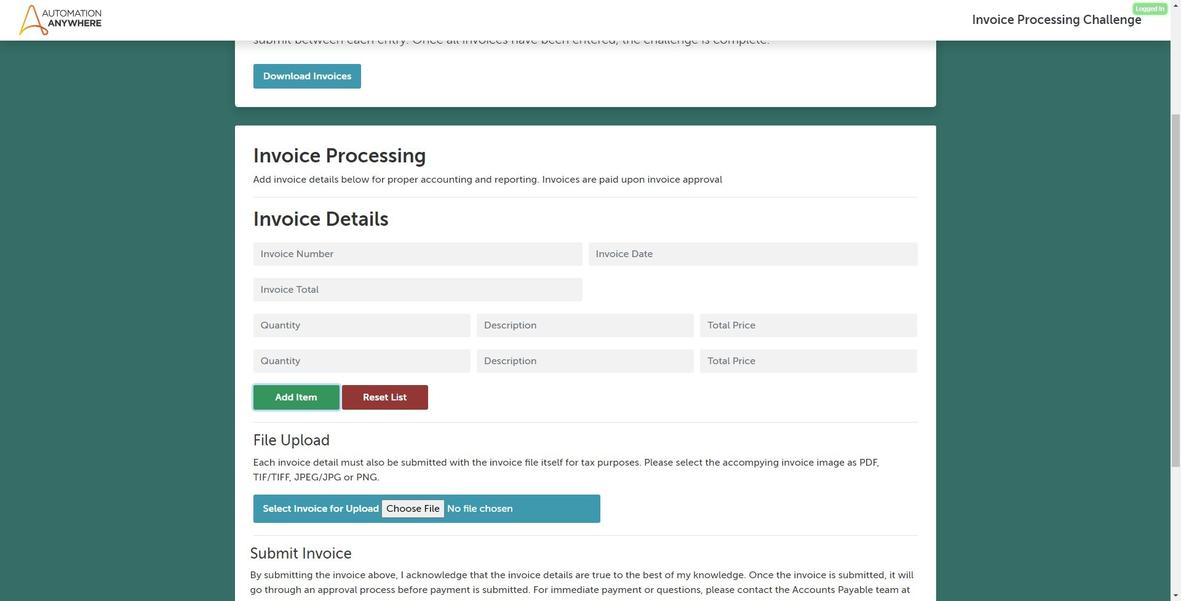 Task type: describe. For each thing, give the bounding box(es) containing it.
Invoice Date text field
[[588, 242, 918, 266]]

Description text field
[[477, 349, 694, 373]]

header logo image
[[19, 5, 104, 36]]

Invoice Number text field
[[253, 242, 582, 266]]

Invoice Total text field
[[253, 278, 582, 301]]



Task type: vqa. For each thing, say whether or not it's contained in the screenshot.
radio at the left bottom of page
no



Task type: locate. For each thing, give the bounding box(es) containing it.
Total Price text field
[[700, 314, 918, 337]]

Description text field
[[477, 314, 694, 337]]

Quantity text field
[[253, 349, 471, 373]]

Quantity text field
[[253, 314, 471, 337]]

None file field
[[381, 499, 591, 518]]

Total Price text field
[[700, 349, 918, 373]]



